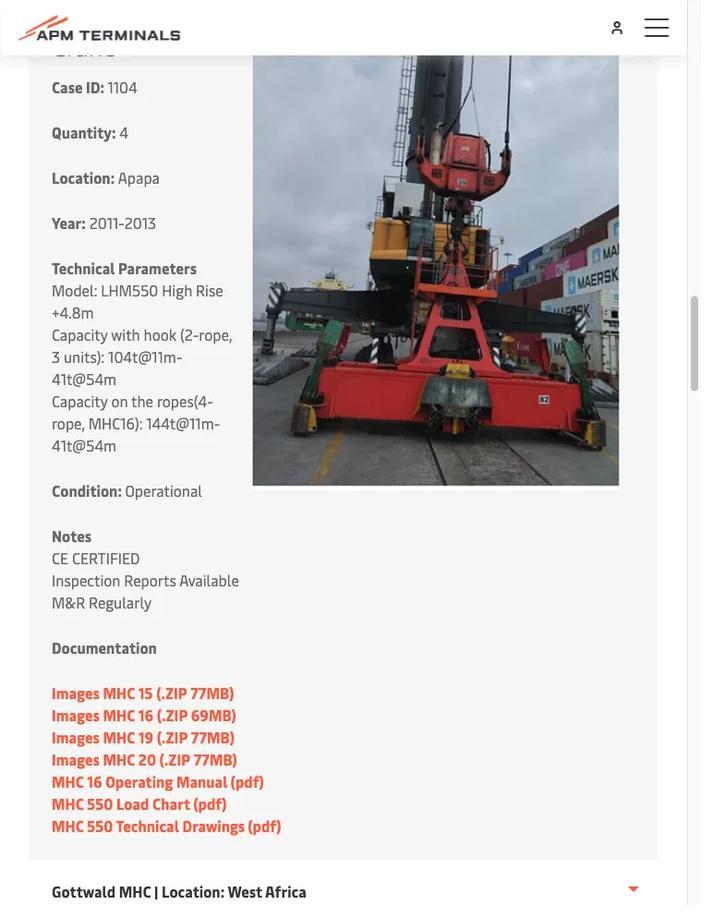 Task type: vqa. For each thing, say whether or not it's contained in the screenshot.
the topmost rope,
yes



Task type: locate. For each thing, give the bounding box(es) containing it.
|
[[154, 882, 158, 902]]

1 vertical spatial technical
[[116, 816, 179, 836]]

location:
[[52, 168, 115, 188], [162, 882, 225, 902]]

hook
[[144, 325, 177, 345]]

capacity
[[52, 325, 108, 345], [52, 391, 108, 411]]

images down the images mhc 19 (.zip 77mb) link at left
[[52, 750, 100, 770]]

+4.8m
[[52, 303, 94, 322]]

1 vertical spatial rope,
[[52, 413, 85, 433]]

ce
[[52, 548, 68, 568]]

technical up model:
[[52, 258, 115, 278]]

technical down mhc 550 load chart (pdf) link
[[116, 816, 179, 836]]

0 horizontal spatial location:
[[52, 168, 115, 188]]

inspection
[[52, 571, 120, 590]]

(.zip
[[156, 683, 187, 703], [157, 705, 188, 725], [157, 728, 188, 747], [159, 750, 190, 770]]

1 images from the top
[[52, 683, 100, 703]]

apapa
[[118, 168, 160, 188]]

location: inside gottwald mhc | location: west africa "dropdown button"
[[162, 882, 225, 902]]

images
[[52, 683, 100, 703], [52, 705, 100, 725], [52, 728, 100, 747], [52, 750, 100, 770]]

1 horizontal spatial 16
[[138, 705, 154, 725]]

gottwald
[[52, 882, 116, 902]]

2 550 from the top
[[87, 816, 113, 836]]

technical inside images mhc 15 (.zip 77mb) images mhc 16 (.zip 69mb) images mhc 19 (.zip 77mb) images mhc 20 (.zip 77mb) mhc 16 operating manual (pdf) mhc 550 load chart (pdf) mhc 550 technical drawings (pdf)
[[116, 816, 179, 836]]

capacity up units): at top left
[[52, 325, 108, 345]]

1 main page photo image
[[251, 0, 621, 491]]

0 vertical spatial capacity
[[52, 325, 108, 345]]

location: apapa
[[52, 168, 160, 188]]

images down documentation
[[52, 683, 100, 703]]

mhc left operating
[[52, 772, 84, 792]]

gottwald mhc | location: west africa button
[[30, 861, 658, 905]]

41t@54m
[[52, 369, 117, 389], [52, 436, 117, 455]]

550
[[87, 794, 113, 814], [87, 816, 113, 836]]

mhc
[[103, 683, 135, 703], [103, 705, 135, 725], [103, 728, 135, 747], [103, 750, 135, 770], [52, 772, 84, 792], [52, 794, 84, 814], [52, 816, 84, 836], [119, 882, 151, 902]]

mhc 550 load chart (pdf) link
[[52, 794, 227, 814]]

1 vertical spatial capacity
[[52, 391, 108, 411]]

mhc left |
[[119, 882, 151, 902]]

quantity: 4
[[52, 122, 128, 142]]

capacity left 'on'
[[52, 391, 108, 411]]

19
[[138, 728, 154, 747]]

location: right |
[[162, 882, 225, 902]]

0 horizontal spatial technical
[[52, 258, 115, 278]]

mhc 16 operating manual (pdf) link
[[52, 772, 264, 792]]

2 vertical spatial 77mb)
[[194, 750, 237, 770]]

77mb) down the 69mb)
[[191, 728, 235, 747]]

condition: operational
[[52, 481, 202, 501]]

rope, down the rise
[[199, 325, 232, 345]]

16
[[138, 705, 154, 725], [87, 772, 102, 792]]

0 vertical spatial 77mb)
[[190, 683, 234, 703]]

technical
[[52, 258, 115, 278], [116, 816, 179, 836]]

images mhc 15 (.zip 77mb) images mhc 16 (.zip 69mb) images mhc 19 (.zip 77mb) images mhc 20 (.zip 77mb) mhc 16 operating manual (pdf) mhc 550 load chart (pdf) mhc 550 technical drawings (pdf)
[[52, 683, 281, 836]]

104t@11m-
[[108, 347, 182, 367]]

rope, left the mhc16):
[[52, 413, 85, 433]]

41t@54m down units): at top left
[[52, 369, 117, 389]]

0 vertical spatial rope,
[[199, 325, 232, 345]]

41t@54m down the mhc16):
[[52, 436, 117, 455]]

16 up 19 at the left
[[138, 705, 154, 725]]

0 horizontal spatial rope,
[[52, 413, 85, 433]]

quantity:
[[52, 122, 116, 142]]

lhm550
[[101, 280, 158, 300]]

1 vertical spatial 550
[[87, 816, 113, 836]]

1 41t@54m from the top
[[52, 369, 117, 389]]

0 vertical spatial technical
[[52, 258, 115, 278]]

550 left load
[[87, 794, 113, 814]]

77mb) up the 69mb)
[[190, 683, 234, 703]]

2013
[[125, 213, 156, 233]]

documentation
[[52, 638, 157, 658]]

notes
[[52, 526, 92, 546]]

images down images mhc 15 (.zip 77mb) link
[[52, 705, 100, 725]]

location: down quantity:
[[52, 168, 115, 188]]

rope,
[[199, 325, 232, 345], [52, 413, 85, 433]]

16 left operating
[[87, 772, 102, 792]]

3 images from the top
[[52, 728, 100, 747]]

77mb) up "manual (pdf)"
[[194, 750, 237, 770]]

1 horizontal spatial technical
[[116, 816, 179, 836]]

on
[[111, 391, 128, 411]]

2 images from the top
[[52, 705, 100, 725]]

mhc left 19 at the left
[[103, 728, 135, 747]]

77mb)
[[190, 683, 234, 703], [191, 728, 235, 747], [194, 750, 237, 770]]

550 down mhc 550 load chart (pdf) link
[[87, 816, 113, 836]]

1 vertical spatial location:
[[162, 882, 225, 902]]

images mhc 15 (.zip 77mb) link
[[52, 683, 234, 703]]

0 vertical spatial 41t@54m
[[52, 369, 117, 389]]

1 vertical spatial 16
[[87, 772, 102, 792]]

1 vertical spatial 41t@54m
[[52, 436, 117, 455]]

mhc 550 technical drawings (pdf) link
[[52, 816, 281, 836]]

case id: 1104
[[52, 77, 137, 97]]

images mhc 19 (.zip 77mb) link
[[52, 728, 235, 747]]

1 horizontal spatial location:
[[162, 882, 225, 902]]

technical inside 'technical parameters model: lhm550 high rise +4.8m capacity with hook (2-rope, 3 units): 104t@11m- 41t@54m capacity on the ropes(4- rope, mhc16): 144t@11m- 41t@54m'
[[52, 258, 115, 278]]

0 vertical spatial 550
[[87, 794, 113, 814]]

operational
[[125, 481, 202, 501]]

images left 19 at the left
[[52, 728, 100, 747]]

case
[[52, 77, 83, 97]]



Task type: describe. For each thing, give the bounding box(es) containing it.
chart
[[152, 794, 190, 814]]

mhc down images mhc 15 (.zip 77mb) link
[[103, 705, 135, 725]]

year:
[[52, 213, 86, 233]]

0 vertical spatial 16
[[138, 705, 154, 725]]

(.zip up the images mhc 19 (.zip 77mb) link at left
[[157, 705, 188, 725]]

regularly
[[89, 593, 151, 613]]

rise
[[196, 280, 223, 300]]

2 41t@54m from the top
[[52, 436, 117, 455]]

with
[[111, 325, 140, 345]]

parameters
[[118, 258, 197, 278]]

15
[[138, 683, 153, 703]]

2011-
[[89, 213, 125, 233]]

0 horizontal spatial 16
[[87, 772, 102, 792]]

mhc16):
[[88, 413, 143, 433]]

mhc left 20
[[103, 750, 135, 770]]

(.zip right 15
[[156, 683, 187, 703]]

year: 2011-2013
[[52, 213, 156, 233]]

units):
[[64, 347, 105, 367]]

4
[[119, 122, 128, 142]]

0 vertical spatial location:
[[52, 168, 115, 188]]

images mhc 20 (.zip 77mb) link
[[52, 750, 237, 770]]

load
[[116, 794, 149, 814]]

reports
[[124, 571, 176, 590]]

69mb)
[[191, 705, 236, 725]]

images mhc 16 (.zip 69mb) link
[[52, 705, 236, 725]]

ropes(4-
[[157, 391, 213, 411]]

technical parameters model: lhm550 high rise +4.8m capacity with hook (2-rope, 3 units): 104t@11m- 41t@54m capacity on the ropes(4- rope, mhc16): 144t@11m- 41t@54m
[[52, 258, 232, 455]]

the
[[131, 391, 153, 411]]

drawings (pdf)
[[182, 816, 281, 836]]

mhc up gottwald
[[52, 816, 84, 836]]

africa
[[265, 882, 307, 902]]

manual (pdf)
[[176, 772, 264, 792]]

1 capacity from the top
[[52, 325, 108, 345]]

mhc left load
[[52, 794, 84, 814]]

id:
[[86, 77, 104, 97]]

2 capacity from the top
[[52, 391, 108, 411]]

model:
[[52, 280, 97, 300]]

west
[[228, 882, 262, 902]]

20
[[138, 750, 156, 770]]

gottwald mhc | location: west africa
[[52, 882, 307, 902]]

1 vertical spatial 77mb)
[[191, 728, 235, 747]]

operating
[[106, 772, 173, 792]]

condition:
[[52, 481, 122, 501]]

available
[[179, 571, 239, 590]]

3
[[52, 347, 60, 367]]

1 horizontal spatial rope,
[[199, 325, 232, 345]]

(2-
[[180, 325, 199, 345]]

high
[[162, 280, 192, 300]]

certified
[[72, 548, 140, 568]]

(.zip right 20
[[159, 750, 190, 770]]

1 550 from the top
[[87, 794, 113, 814]]

mhc left 15
[[103, 683, 135, 703]]

4 images from the top
[[52, 750, 100, 770]]

144t@11m-
[[146, 413, 220, 433]]

m&r
[[52, 593, 85, 613]]

notes ce certified inspection reports available m&r regularly
[[52, 526, 239, 613]]

(.zip right 19 at the left
[[157, 728, 188, 747]]

(pdf)
[[193, 794, 227, 814]]

1104
[[108, 77, 137, 97]]

mhc inside "dropdown button"
[[119, 882, 151, 902]]



